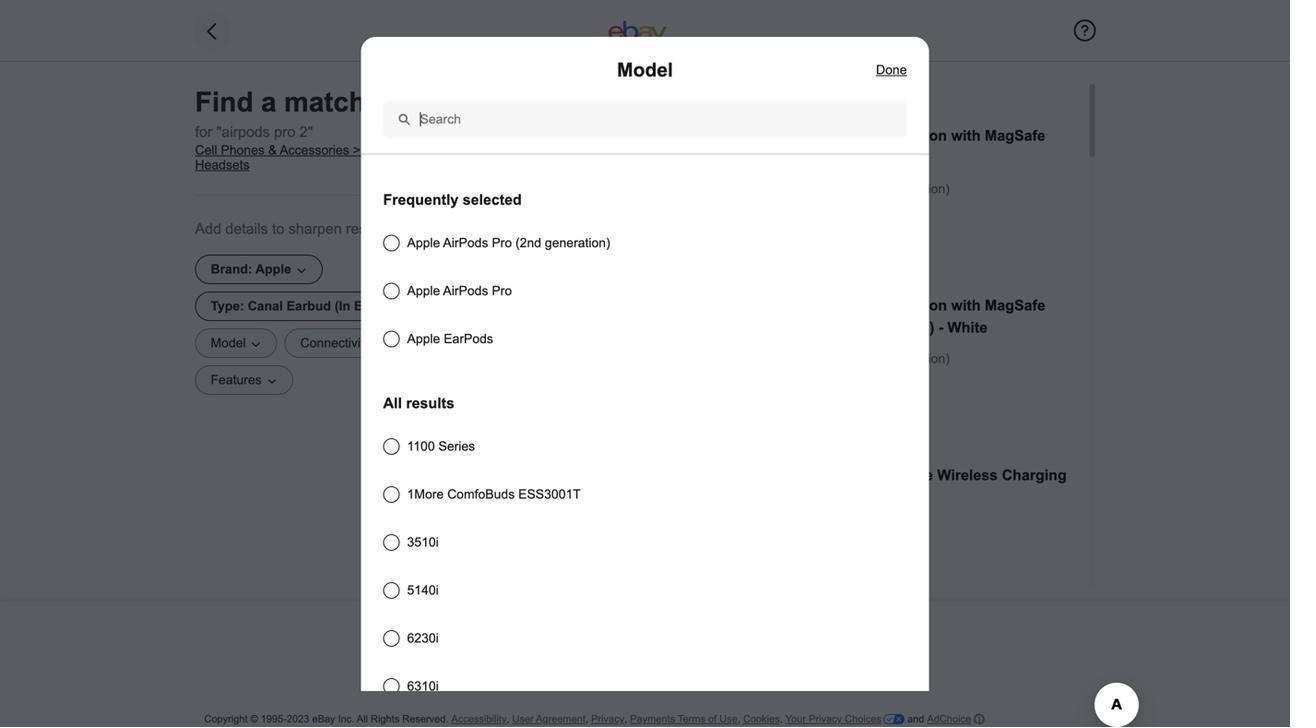 Task type: describe. For each thing, give the bounding box(es) containing it.
results inside model dialog
[[406, 395, 455, 411]]

airpods for apple airpods pro 2nd generation with magsafe wireless charging case - white
[[750, 127, 807, 144]]

cell phones & accessories > cell phone accessories > headsets button
[[195, 143, 514, 173]]

payments
[[631, 713, 676, 725]]

use
[[720, 713, 738, 725]]

reserved.
[[403, 713, 449, 725]]

user agreement link
[[513, 713, 586, 725]]

1more comfobuds ess3001t
[[407, 487, 581, 501]]

2nd for -
[[839, 127, 866, 144]]

privacy link
[[592, 713, 625, 725]]

white inside the apple airpods pro with magsafe wireless charging case - white
[[754, 489, 794, 506]]

generation for white
[[870, 127, 948, 144]]

&
[[268, 143, 277, 157]]

to
[[272, 221, 285, 237]]

1100
[[407, 439, 435, 453]]

(2nd for apple airpods pro 2nd generation with magsafe wireless charging case (usb‑c) - white
[[856, 352, 881, 366]]

choices
[[845, 713, 882, 725]]

a
[[261, 87, 277, 118]]

add details to sharpen results
[[195, 221, 390, 237]]

airpods for apple airpods pro 2nd generation with magsafe wireless charging case (usb‑c) - white
[[750, 297, 807, 314]]

apple for apple airpods pro 2nd generation with magsafe wireless charging case (usb‑c) - white
[[705, 297, 746, 314]]

all inside model dialog
[[383, 395, 402, 411]]

match
[[284, 87, 366, 118]]

terms
[[678, 713, 706, 725]]

frequently selected
[[383, 191, 522, 208]]

generation for -
[[870, 297, 948, 314]]

airpods for apple airpods pro
[[443, 284, 489, 298]]

3 , from the left
[[625, 713, 628, 725]]

- inside "apple airpods pro 2nd generation with magsafe wireless charging case - white"
[[878, 149, 883, 166]]

frequently
[[383, 191, 459, 208]]

inc.
[[338, 713, 355, 725]]

1more
[[407, 487, 444, 501]]

apple for apple airpods pro 2nd generation with magsafe wireless charging case - white
[[705, 127, 746, 144]]

- inside apple airpods pro 2nd generation with magsafe wireless charging case (usb‑c) - white
[[939, 319, 944, 336]]

1 accessories from the left
[[280, 143, 350, 157]]

©
[[251, 713, 258, 725]]

magsafe for apple airpods pro 2nd generation with magsafe wireless charging case (usb‑c) - white
[[985, 297, 1046, 314]]

with inside the apple airpods pro with magsafe wireless charging case - white
[[839, 467, 869, 484]]

ebay
[[312, 713, 335, 725]]

adchoice link
[[928, 712, 986, 726]]

menu inside model dialog
[[383, 184, 908, 727]]

magsafe for apple airpods pro 2nd generation with magsafe wireless charging case - white
[[985, 127, 1046, 144]]

add
[[195, 221, 221, 237]]

2 accessories from the left
[[430, 143, 500, 157]]

phones
[[221, 143, 265, 157]]

and adchoice
[[905, 713, 972, 725]]

and
[[908, 713, 925, 725]]

(2nd for apple airpods pro 2nd generation with magsafe wireless charging case - white
[[856, 182, 881, 196]]

pro for apple airpods pro 2nd generation with magsafe wireless charging case (usb‑c) - white
[[811, 297, 835, 314]]

model: for apple airpods pro 2nd generation with magsafe wireless charging case - white
[[705, 182, 744, 196]]

your privacy choices link
[[786, 713, 905, 725]]

2 privacy from the left
[[809, 713, 843, 725]]

of
[[709, 713, 717, 725]]

apple airpods pro
[[407, 284, 512, 298]]

wireless for apple airpods pro 2nd generation with magsafe wireless charging case - white
[[705, 149, 766, 166]]

2 cell from the left
[[364, 143, 387, 157]]

details
[[226, 221, 268, 237]]

2023
[[287, 713, 309, 725]]

series
[[439, 439, 475, 453]]

done
[[877, 63, 908, 77]]

done button
[[877, 59, 908, 81]]

earpods
[[444, 332, 494, 346]]

add details group
[[195, 255, 514, 402]]

sharpen
[[289, 221, 342, 237]]

pro for apple airpods pro with magsafe wireless charging case - white
[[811, 467, 835, 484]]

2 , from the left
[[586, 713, 589, 725]]

case inside the apple airpods pro with magsafe wireless charging case - white
[[705, 489, 741, 506]]

pro for apple airpods pro (2nd generation)
[[492, 236, 512, 250]]

accessibility link
[[452, 713, 507, 725]]

wireless inside the apple airpods pro with magsafe wireless charging case - white
[[938, 467, 998, 484]]

apple for apple airpods pro
[[407, 284, 440, 298]]

2nd for (usb‑c)
[[839, 297, 866, 314]]

generation) for apple airpods pro 2nd generation with magsafe wireless charging case - white
[[885, 182, 950, 196]]



Task type: vqa. For each thing, say whether or not it's contained in the screenshot.
returns
no



Task type: locate. For each thing, give the bounding box(es) containing it.
1 vertical spatial wireless
[[705, 319, 766, 336]]

accessibility
[[452, 713, 507, 725]]

0 vertical spatial charging
[[770, 149, 835, 166]]

(2nd
[[856, 182, 881, 196], [516, 236, 542, 250], [856, 352, 881, 366]]

generation inside "apple airpods pro 2nd generation with magsafe wireless charging case - white"
[[870, 127, 948, 144]]

pro
[[274, 124, 296, 140]]

airpods inside "apple airpods pro 2nd generation with magsafe wireless charging case - white"
[[750, 127, 807, 144]]

2nd
[[839, 127, 866, 144], [839, 297, 866, 314]]

results
[[346, 221, 390, 237], [406, 395, 455, 411]]

apple inside apple airpods pro 2nd generation with magsafe wireless charging case (usb‑c) - white
[[705, 297, 746, 314]]

2 vertical spatial case
[[705, 489, 741, 506]]

magsafe
[[985, 127, 1046, 144], [985, 297, 1046, 314], [873, 467, 934, 484]]

model: apple airpods pro (2nd generation) down "apple airpods pro 2nd generation with magsafe wireless charging case - white"
[[705, 182, 950, 196]]

cookies
[[744, 713, 780, 725]]

, left privacy link
[[586, 713, 589, 725]]

generation down done button
[[870, 127, 948, 144]]

generation) for apple airpods pro 2nd generation with magsafe wireless charging case (usb‑c) - white
[[885, 352, 950, 366]]

pro for apple airpods pro 2nd generation with magsafe wireless charging case - white
[[811, 127, 835, 144]]

1 vertical spatial all
[[357, 713, 368, 725]]

,
[[507, 713, 510, 725], [586, 713, 589, 725], [625, 713, 628, 725], [738, 713, 741, 725], [780, 713, 783, 725]]

1 vertical spatial charging
[[770, 319, 835, 336]]

all
[[383, 395, 402, 411], [357, 713, 368, 725]]

model: apple airpods pro (2nd generation) down apple airpods pro 2nd generation with magsafe wireless charging case (usb‑c) - white
[[705, 352, 950, 366]]

apple inside the apple airpods pro with magsafe wireless charging case - white
[[705, 467, 746, 484]]

>
[[353, 143, 361, 157], [504, 143, 511, 157]]

6230i
[[407, 631, 439, 645]]

1 generation from the top
[[870, 127, 948, 144]]

2nd inside "apple airpods pro 2nd generation with magsafe wireless charging case - white"
[[839, 127, 866, 144]]

with for white
[[952, 127, 981, 144]]

your
[[786, 713, 807, 725]]

0 vertical spatial with
[[952, 127, 981, 144]]

4 , from the left
[[738, 713, 741, 725]]

2 vertical spatial wireless
[[938, 467, 998, 484]]

1 horizontal spatial privacy
[[809, 713, 843, 725]]

0 vertical spatial (2nd
[[856, 182, 881, 196]]

rights
[[371, 713, 400, 725]]

comfobuds
[[448, 487, 515, 501]]

phone
[[390, 143, 427, 157]]

0 horizontal spatial white
[[754, 489, 794, 506]]

1 horizontal spatial >
[[504, 143, 511, 157]]

apple airpods pro with magsafe wireless charging case - white
[[705, 467, 1067, 506]]

1 vertical spatial generation)
[[545, 236, 611, 250]]

0 vertical spatial white
[[887, 149, 928, 166]]

0 horizontal spatial accessories
[[280, 143, 350, 157]]

with inside apple airpods pro 2nd generation with magsafe wireless charging case (usb‑c) - white
[[952, 297, 981, 314]]

1 cell from the left
[[195, 143, 217, 157]]

generation up (usb‑c)
[[870, 297, 948, 314]]

0 horizontal spatial all
[[357, 713, 368, 725]]

with inside "apple airpods pro 2nd generation with magsafe wireless charging case - white"
[[952, 127, 981, 144]]

0 vertical spatial magsafe
[[985, 127, 1046, 144]]

, left the user
[[507, 713, 510, 725]]

0 vertical spatial -
[[878, 149, 883, 166]]

pro inside the apple airpods pro with magsafe wireless charging case - white
[[811, 467, 835, 484]]

white
[[887, 149, 928, 166], [948, 319, 988, 336], [754, 489, 794, 506]]

generation inside apple airpods pro 2nd generation with magsafe wireless charging case (usb‑c) - white
[[870, 297, 948, 314]]

accessories down 2"
[[280, 143, 350, 157]]

wireless inside "apple airpods pro 2nd generation with magsafe wireless charging case - white"
[[705, 149, 766, 166]]

, left cookies
[[738, 713, 741, 725]]

payments terms of use link
[[631, 713, 738, 725]]

pro for apple airpods pro
[[492, 284, 512, 298]]

privacy
[[592, 713, 625, 725], [809, 713, 843, 725]]

menu
[[383, 184, 908, 727]]

0 vertical spatial model:
[[705, 182, 744, 196]]

all results
[[383, 395, 455, 411]]

case
[[839, 149, 874, 166], [839, 319, 874, 336], [705, 489, 741, 506]]

2 vertical spatial (2nd
[[856, 352, 881, 366]]

privacy right your
[[809, 713, 843, 725]]

-
[[878, 149, 883, 166], [939, 319, 944, 336], [745, 489, 750, 506]]

find
[[195, 87, 254, 118]]

1 vertical spatial 2nd
[[839, 297, 866, 314]]

(2nd inside model dialog
[[516, 236, 542, 250]]

1 vertical spatial white
[[948, 319, 988, 336]]

2 model: from the top
[[705, 352, 744, 366]]

agreement
[[536, 713, 586, 725]]

model
[[617, 59, 673, 81]]

model: apple airpods pro (2nd generation) for (usb‑c)
[[705, 352, 950, 366]]

airpods for apple airpods pro with magsafe wireless charging case - white
[[750, 467, 807, 484]]

0 vertical spatial all
[[383, 395, 402, 411]]

(2nd down apple airpods pro 2nd generation with magsafe wireless charging case (usb‑c) - white
[[856, 352, 881, 366]]

wireless for apple airpods pro 2nd generation with magsafe wireless charging case (usb‑c) - white
[[705, 319, 766, 336]]

2nd inside apple airpods pro 2nd generation with magsafe wireless charging case (usb‑c) - white
[[839, 297, 866, 314]]

5 , from the left
[[780, 713, 783, 725]]

pro inside "apple airpods pro 2nd generation with magsafe wireless charging case - white"
[[811, 127, 835, 144]]

1 vertical spatial with
[[952, 297, 981, 314]]

white inside apple airpods pro 2nd generation with magsafe wireless charging case (usb‑c) - white
[[948, 319, 988, 336]]

1 vertical spatial case
[[839, 319, 874, 336]]

2 vertical spatial generation)
[[885, 352, 950, 366]]

1 , from the left
[[507, 713, 510, 725]]

results right sharpen
[[346, 221, 390, 237]]

model dialog
[[0, 0, 1291, 727]]

model: apple airpods pro (2nd generation) for -
[[705, 182, 950, 196]]

airpods inside apple airpods pro 2nd generation with magsafe wireless charging case (usb‑c) - white
[[750, 297, 807, 314]]

6310i
[[407, 679, 439, 693]]

2 2nd from the top
[[839, 297, 866, 314]]

charging inside the apple airpods pro with magsafe wireless charging case - white
[[1003, 467, 1067, 484]]

cell
[[195, 143, 217, 157], [364, 143, 387, 157]]

0 vertical spatial model: apple airpods pro (2nd generation)
[[705, 182, 950, 196]]

2 > from the left
[[504, 143, 511, 157]]

user
[[513, 713, 534, 725]]

0 vertical spatial results
[[346, 221, 390, 237]]

1 vertical spatial model: apple airpods pro (2nd generation)
[[705, 352, 950, 366]]

airpods
[[750, 127, 807, 144], [783, 182, 828, 196], [443, 236, 489, 250], [443, 284, 489, 298], [750, 297, 807, 314], [783, 352, 828, 366], [750, 467, 807, 484]]

(usb‑c)
[[878, 319, 935, 336]]

case inside "apple airpods pro 2nd generation with magsafe wireless charging case - white"
[[839, 149, 874, 166]]

privacy left 'payments'
[[592, 713, 625, 725]]

1 vertical spatial generation
[[870, 297, 948, 314]]

1 vertical spatial results
[[406, 395, 455, 411]]

selected
[[463, 191, 522, 208]]

model:
[[705, 182, 744, 196], [705, 352, 744, 366]]

1 2nd from the top
[[839, 127, 866, 144]]

adchoice
[[928, 713, 972, 725]]

1 privacy from the left
[[592, 713, 625, 725]]

2 horizontal spatial -
[[939, 319, 944, 336]]

model: apple airpods pro (2nd generation)
[[705, 182, 950, 196], [705, 352, 950, 366]]

apple for apple airpods pro with magsafe wireless charging case - white
[[705, 467, 746, 484]]

pro
[[811, 127, 835, 144], [832, 182, 852, 196], [492, 236, 512, 250], [492, 284, 512, 298], [811, 297, 835, 314], [832, 352, 852, 366], [811, 467, 835, 484]]

1 horizontal spatial all
[[383, 395, 402, 411]]

find a match for "airpods pro 2" cell phones & accessories > cell phone accessories > headsets
[[195, 87, 511, 172]]

- inside the apple airpods pro with magsafe wireless charging case - white
[[745, 489, 750, 506]]

apple inside "apple airpods pro 2nd generation with magsafe wireless charging case - white"
[[705, 127, 746, 144]]

2 vertical spatial -
[[745, 489, 750, 506]]

white inside "apple airpods pro 2nd generation with magsafe wireless charging case - white"
[[887, 149, 928, 166]]

case inside apple airpods pro 2nd generation with magsafe wireless charging case (usb‑c) - white
[[839, 319, 874, 336]]

copyright © 1995-2023 ebay inc. all rights reserved. accessibility , user agreement , privacy , payments terms of use , cookies , your privacy choices
[[204, 713, 882, 725]]

0 vertical spatial generation)
[[885, 182, 950, 196]]

0 horizontal spatial privacy
[[592, 713, 625, 725]]

1 horizontal spatial cell
[[364, 143, 387, 157]]

headsets
[[195, 158, 250, 172]]

accessories up frequently selected
[[430, 143, 500, 157]]

1 > from the left
[[353, 143, 361, 157]]

case for -
[[839, 149, 874, 166]]

results up 1100
[[406, 395, 455, 411]]

cell left phone
[[364, 143, 387, 157]]

airpods inside the apple airpods pro with magsafe wireless charging case - white
[[750, 467, 807, 484]]

2 generation from the top
[[870, 297, 948, 314]]

0 horizontal spatial cell
[[195, 143, 217, 157]]

, left 'payments'
[[625, 713, 628, 725]]

0 vertical spatial 2nd
[[839, 127, 866, 144]]

1 vertical spatial magsafe
[[985, 297, 1046, 314]]

cell down 'for' on the top
[[195, 143, 217, 157]]

0 horizontal spatial -
[[745, 489, 750, 506]]

apple for apple airpods pro (2nd generation)
[[407, 236, 440, 250]]

1 horizontal spatial accessories
[[430, 143, 500, 157]]

0 vertical spatial wireless
[[705, 149, 766, 166]]

generation) inside model dialog
[[545, 236, 611, 250]]

for
[[195, 124, 212, 140]]

1995-
[[261, 713, 287, 725]]

2 vertical spatial white
[[754, 489, 794, 506]]

magsafe inside the apple airpods pro with magsafe wireless charging case - white
[[873, 467, 934, 484]]

5140i
[[407, 583, 439, 597]]

1 model: apple airpods pro (2nd generation) from the top
[[705, 182, 950, 196]]

wireless
[[705, 149, 766, 166], [705, 319, 766, 336], [938, 467, 998, 484]]

2 model: apple airpods pro (2nd generation) from the top
[[705, 352, 950, 366]]

case for (usb‑c)
[[839, 319, 874, 336]]

generation
[[870, 127, 948, 144], [870, 297, 948, 314]]

1100 series
[[407, 439, 475, 453]]

charging inside apple airpods pro 2nd generation with magsafe wireless charging case (usb‑c) - white
[[770, 319, 835, 336]]

menu containing frequently selected
[[383, 184, 908, 727]]

generation)
[[885, 182, 950, 196], [545, 236, 611, 250], [885, 352, 950, 366]]

apple airpods pro 2nd generation with magsafe wireless charging case (usb‑c) - white
[[705, 297, 1046, 336]]

apple for apple earpods
[[407, 332, 440, 346]]

0 vertical spatial case
[[839, 149, 874, 166]]

0 horizontal spatial >
[[353, 143, 361, 157]]

2 vertical spatial charging
[[1003, 467, 1067, 484]]

> left phone
[[353, 143, 361, 157]]

wireless inside apple airpods pro 2nd generation with magsafe wireless charging case (usb‑c) - white
[[705, 319, 766, 336]]

"airpods
[[216, 124, 270, 140]]

2 vertical spatial magsafe
[[873, 467, 934, 484]]

copyright
[[204, 713, 248, 725]]

apple airpods pro (2nd generation)
[[407, 236, 611, 250]]

model: for apple airpods pro 2nd generation with magsafe wireless charging case (usb‑c) - white
[[705, 352, 744, 366]]

charging for (usb‑c)
[[770, 319, 835, 336]]

2"
[[300, 124, 313, 140]]

charging inside "apple airpods pro 2nd generation with magsafe wireless charging case - white"
[[770, 149, 835, 166]]

1 vertical spatial (2nd
[[516, 236, 542, 250]]

charging
[[770, 149, 835, 166], [770, 319, 835, 336], [1003, 467, 1067, 484]]

apple airpods pro with magsafe wireless charging case - white button
[[543, 464, 1081, 612]]

(2nd down selected
[[516, 236, 542, 250]]

1 horizontal spatial white
[[887, 149, 928, 166]]

pro inside apple airpods pro 2nd generation with magsafe wireless charging case (usb‑c) - white
[[811, 297, 835, 314]]

apple earpods
[[407, 332, 494, 346]]

0 horizontal spatial results
[[346, 221, 390, 237]]

2 vertical spatial with
[[839, 467, 869, 484]]

accessories
[[280, 143, 350, 157], [430, 143, 500, 157]]

ess3001t
[[519, 487, 581, 501]]

airpods for apple airpods pro (2nd generation)
[[443, 236, 489, 250]]

1 vertical spatial model:
[[705, 352, 744, 366]]

(2nd down "apple airpods pro 2nd generation with magsafe wireless charging case - white"
[[856, 182, 881, 196]]

with for -
[[952, 297, 981, 314]]

apple airpods pro 2nd generation with magsafe wireless charging case - white
[[705, 127, 1046, 166]]

1 horizontal spatial -
[[878, 149, 883, 166]]

, left your
[[780, 713, 783, 725]]

2 horizontal spatial white
[[948, 319, 988, 336]]

0 vertical spatial generation
[[870, 127, 948, 144]]

magsafe inside apple airpods pro 2nd generation with magsafe wireless charging case (usb‑c) - white
[[985, 297, 1046, 314]]

3510i
[[407, 535, 439, 549]]

charging for -
[[770, 149, 835, 166]]

apple
[[705, 127, 746, 144], [747, 182, 780, 196], [407, 236, 440, 250], [407, 284, 440, 298], [705, 297, 746, 314], [407, 332, 440, 346], [747, 352, 780, 366], [705, 467, 746, 484]]

> up selected
[[504, 143, 511, 157]]

1 horizontal spatial results
[[406, 395, 455, 411]]

Search text field
[[383, 101, 908, 138]]

1 model: from the top
[[705, 182, 744, 196]]

with
[[952, 127, 981, 144], [952, 297, 981, 314], [839, 467, 869, 484]]

1 vertical spatial -
[[939, 319, 944, 336]]

magsafe inside "apple airpods pro 2nd generation with magsafe wireless charging case - white"
[[985, 127, 1046, 144]]

cookies link
[[744, 713, 780, 725]]



